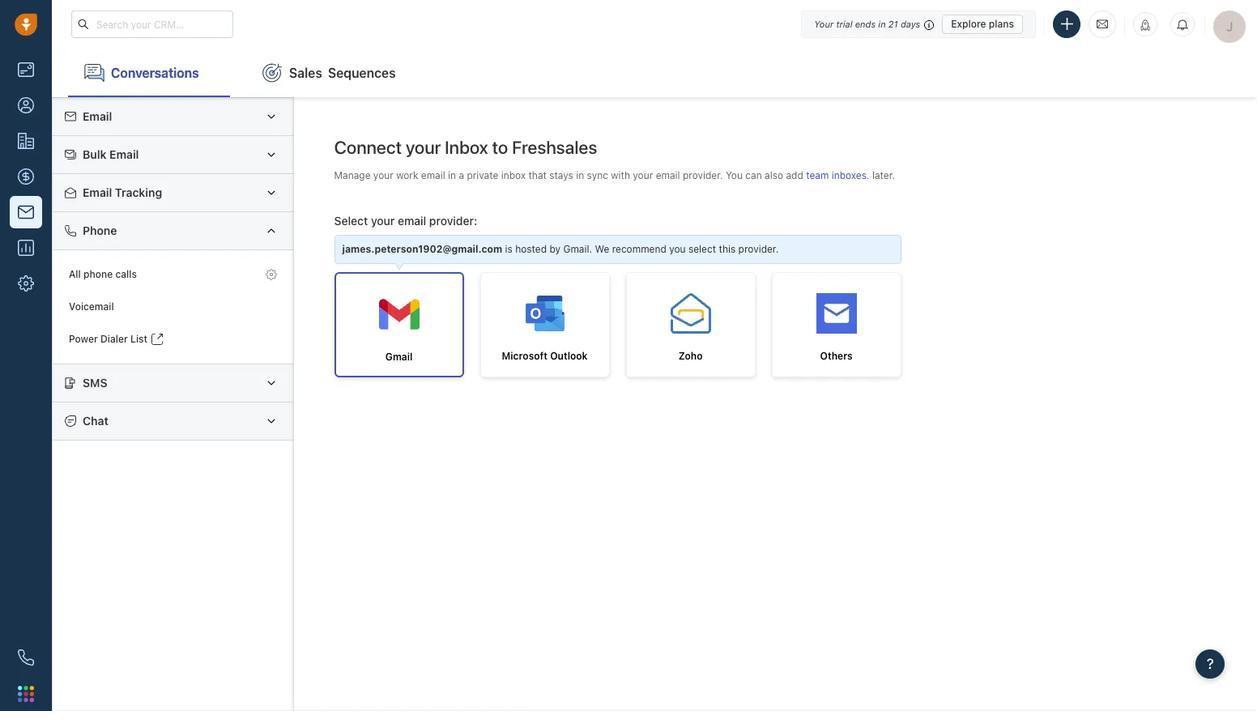 Task type: describe. For each thing, give the bounding box(es) containing it.
hosted
[[515, 243, 547, 255]]

email up james.peterson1902@gmail.com
[[398, 214, 426, 228]]

days
[[901, 18, 921, 29]]

provider:
[[429, 214, 478, 228]]

power dialer list link
[[61, 323, 285, 356]]

21
[[889, 18, 898, 29]]

a
[[459, 169, 464, 181]]

microsoft outlook link
[[480, 272, 610, 378]]

0 vertical spatial provider.
[[683, 169, 723, 181]]

explore
[[951, 17, 987, 30]]

conversations link
[[68, 49, 230, 97]]

tracking
[[115, 186, 162, 199]]

bulk email
[[83, 147, 139, 161]]

microsoft
[[502, 350, 548, 362]]

power dialer list
[[69, 333, 148, 345]]

gmail link
[[334, 272, 464, 378]]

list
[[130, 333, 148, 345]]

2 horizontal spatial in
[[879, 18, 886, 29]]

you
[[669, 243, 686, 255]]

others
[[820, 350, 853, 362]]

james.peterson1902@gmail.com
[[342, 243, 503, 255]]

calls
[[115, 268, 137, 281]]

that
[[529, 169, 547, 181]]

email for email tracking
[[83, 186, 112, 199]]

dialer
[[100, 333, 128, 345]]

with
[[611, 169, 630, 181]]

also
[[765, 169, 784, 181]]

1 horizontal spatial in
[[576, 169, 584, 181]]

to
[[492, 137, 508, 158]]

select
[[689, 243, 716, 255]]

chat
[[83, 414, 108, 428]]

0 horizontal spatial in
[[448, 169, 456, 181]]

all
[[69, 268, 81, 281]]

phone element
[[10, 642, 42, 674]]

outlook
[[550, 350, 588, 362]]

email for email
[[83, 109, 112, 123]]

Search your CRM... text field
[[71, 11, 233, 38]]

all phone calls
[[69, 268, 137, 281]]

explore plans
[[951, 17, 1014, 30]]

your for provider:
[[371, 214, 395, 228]]

sms
[[83, 376, 107, 390]]

can
[[746, 169, 762, 181]]

this
[[719, 243, 736, 255]]

inbox
[[445, 137, 488, 158]]

zoho link
[[626, 272, 756, 378]]

your
[[814, 18, 834, 29]]

stays
[[550, 169, 574, 181]]

explore plans link
[[943, 14, 1023, 34]]

sales sequences
[[289, 65, 396, 80]]

connect your inbox to freshsales
[[334, 137, 597, 158]]

email right with on the top of the page
[[656, 169, 680, 181]]

plans
[[989, 17, 1014, 30]]



Task type: vqa. For each thing, say whether or not it's contained in the screenshot.
EXPLORE PLANS
yes



Task type: locate. For each thing, give the bounding box(es) containing it.
email image
[[1097, 17, 1108, 31]]

freshsales
[[512, 137, 597, 158]]

others link
[[772, 272, 901, 378]]

sequences
[[328, 65, 396, 80]]

sales sequences link
[[246, 49, 412, 97]]

in left 'sync'
[[576, 169, 584, 181]]

you
[[726, 169, 743, 181]]

manage your work email in a private inbox that stays in sync with your email provider. you can also add team inboxes. later.
[[334, 169, 895, 181]]

we
[[595, 243, 610, 255]]

manage
[[334, 169, 371, 181]]

email right "bulk"
[[109, 147, 139, 161]]

zoho
[[679, 350, 703, 362]]

is
[[505, 243, 513, 255]]

bulk
[[83, 147, 107, 161]]

in left 21
[[879, 18, 886, 29]]

select
[[334, 214, 368, 228]]

work
[[396, 169, 418, 181]]

your
[[406, 137, 441, 158], [373, 169, 394, 181], [633, 169, 653, 181], [371, 214, 395, 228]]

email
[[83, 109, 112, 123], [109, 147, 139, 161], [83, 186, 112, 199]]

private
[[467, 169, 499, 181]]

phone image
[[18, 650, 34, 666]]

connect
[[334, 137, 402, 158]]

tab list containing conversations
[[52, 49, 1258, 97]]

in left a
[[448, 169, 456, 181]]

team
[[806, 169, 829, 181]]

gmail
[[386, 351, 413, 363]]

ends
[[855, 18, 876, 29]]

provider. left you
[[683, 169, 723, 181]]

sales
[[289, 65, 322, 80]]

by
[[550, 243, 561, 255]]

phone
[[83, 224, 117, 237]]

voicemail link
[[61, 291, 285, 323]]

email
[[421, 169, 445, 181], [656, 169, 680, 181], [398, 214, 426, 228]]

tab list
[[52, 49, 1258, 97]]

power
[[69, 333, 98, 345]]

2 vertical spatial email
[[83, 186, 112, 199]]

1 vertical spatial provider.
[[739, 243, 779, 255]]

james.peterson1902@gmail.com is hosted by gmail. we recommend you select this provider.
[[342, 243, 779, 255]]

add
[[786, 169, 804, 181]]

your right select
[[371, 214, 395, 228]]

later.
[[873, 169, 895, 181]]

freshworks switcher image
[[18, 686, 34, 702]]

1 vertical spatial email
[[109, 147, 139, 161]]

email tracking
[[83, 186, 162, 199]]

inbox
[[501, 169, 526, 181]]

your trial ends in 21 days
[[814, 18, 921, 29]]

email up "bulk"
[[83, 109, 112, 123]]

email up phone
[[83, 186, 112, 199]]

your left work on the top left of page
[[373, 169, 394, 181]]

inboxes.
[[832, 169, 870, 181]]

all phone calls link
[[61, 258, 285, 291]]

team inboxes. link
[[806, 169, 873, 181]]

conversations
[[111, 65, 199, 80]]

trial
[[836, 18, 853, 29]]

0 vertical spatial email
[[83, 109, 112, 123]]

your up work on the top left of page
[[406, 137, 441, 158]]

phone
[[83, 268, 113, 281]]

recommend
[[612, 243, 667, 255]]

email right work on the top left of page
[[421, 169, 445, 181]]

provider.
[[683, 169, 723, 181], [739, 243, 779, 255]]

voicemail
[[69, 301, 114, 313]]

select your email provider:
[[334, 214, 478, 228]]

1 horizontal spatial provider.
[[739, 243, 779, 255]]

your right with on the top of the page
[[633, 169, 653, 181]]

gmail.
[[563, 243, 592, 255]]

0 horizontal spatial provider.
[[683, 169, 723, 181]]

your for to
[[406, 137, 441, 158]]

microsoft outlook
[[502, 350, 588, 362]]

provider. right this
[[739, 243, 779, 255]]

in
[[879, 18, 886, 29], [448, 169, 456, 181], [576, 169, 584, 181]]

sync
[[587, 169, 608, 181]]

your for email
[[373, 169, 394, 181]]



